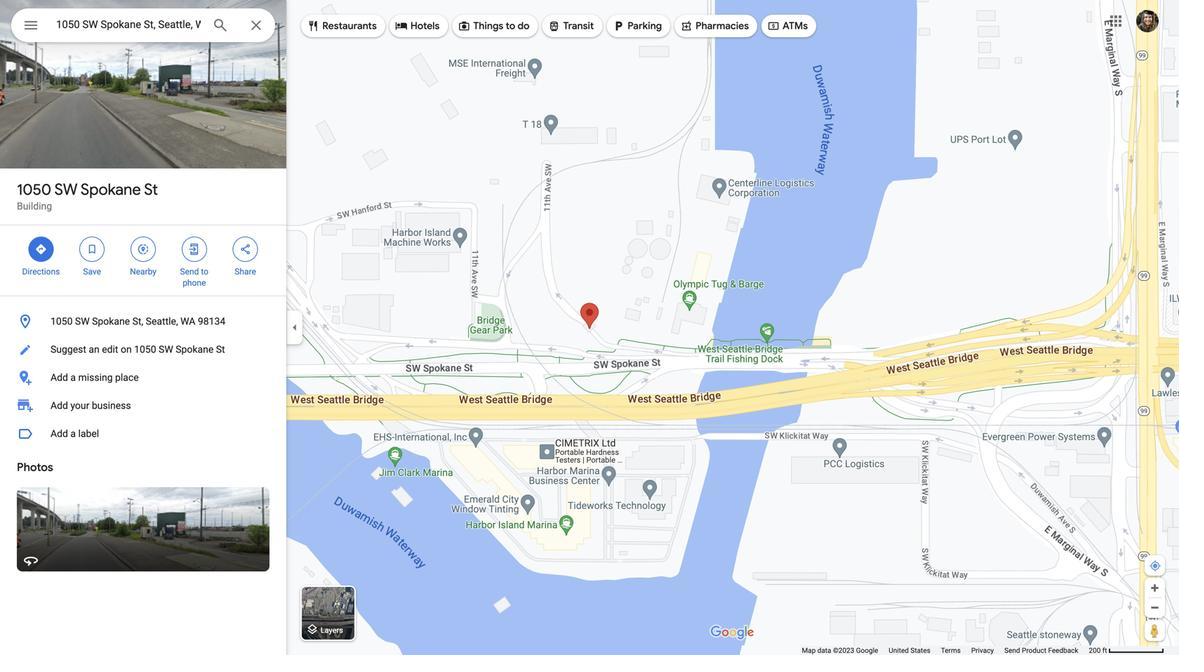 Task type: locate. For each thing, give the bounding box(es) containing it.
to inside  things to do
[[506, 20, 515, 32]]

atms
[[783, 20, 808, 32]]

on
[[121, 344, 132, 355]]

1 a from the top
[[70, 372, 76, 383]]

directions
[[22, 267, 60, 277]]

seattle,
[[146, 316, 178, 327]]

sw inside suggest an edit on 1050 sw spokane st button
[[159, 344, 173, 355]]


[[137, 242, 150, 257]]

privacy
[[972, 646, 994, 655]]

edit
[[102, 344, 118, 355]]

ft
[[1103, 646, 1108, 655]]

spokane
[[81, 180, 141, 199], [92, 316, 130, 327], [176, 344, 214, 355]]

send left product
[[1005, 646, 1020, 655]]

1 horizontal spatial st
[[216, 344, 225, 355]]

add left label
[[51, 428, 68, 439]]

a inside 'button'
[[70, 372, 76, 383]]

1050 inside 1050 sw spokane st building
[[17, 180, 51, 199]]

to up phone
[[201, 267, 209, 277]]

 atms
[[767, 18, 808, 34]]

0 vertical spatial 1050
[[17, 180, 51, 199]]

send for send to phone
[[180, 267, 199, 277]]

footer containing map data ©2023 google
[[802, 646, 1089, 655]]

1050 sw spokane st, seattle, wa 98134 button
[[0, 307, 286, 336]]

0 vertical spatial a
[[70, 372, 76, 383]]

add down suggest
[[51, 372, 68, 383]]

add left your
[[51, 400, 68, 411]]

privacy button
[[972, 646, 994, 655]]

none field inside 1050 sw spokane st, seattle, wa 98134 field
[[56, 16, 201, 33]]

sw inside 1050 sw spokane st, seattle, wa 98134 button
[[75, 316, 90, 327]]

1 horizontal spatial to
[[506, 20, 515, 32]]

wa
[[181, 316, 195, 327]]

a left label
[[70, 428, 76, 439]]


[[86, 242, 98, 257]]

3 add from the top
[[51, 428, 68, 439]]

label
[[78, 428, 99, 439]]

spokane up 
[[81, 180, 141, 199]]

1 vertical spatial add
[[51, 400, 68, 411]]


[[22, 15, 39, 35]]

a inside button
[[70, 428, 76, 439]]

1050 up suggest
[[51, 316, 73, 327]]

to inside send to phone
[[201, 267, 209, 277]]

1 horizontal spatial send
[[1005, 646, 1020, 655]]

spokane for st
[[81, 180, 141, 199]]

to
[[506, 20, 515, 32], [201, 267, 209, 277]]

business
[[92, 400, 131, 411]]

nearby
[[130, 267, 156, 277]]

a left the missing
[[70, 372, 76, 383]]

2 a from the top
[[70, 428, 76, 439]]

spokane inside 1050 sw spokane st building
[[81, 180, 141, 199]]

st
[[144, 180, 158, 199], [216, 344, 225, 355]]

2 add from the top
[[51, 400, 68, 411]]

united
[[889, 646, 909, 655]]

0 vertical spatial spokane
[[81, 180, 141, 199]]

 things to do
[[458, 18, 530, 34]]

send to phone
[[180, 267, 209, 288]]

spokane left st,
[[92, 316, 130, 327]]

add a label button
[[0, 420, 286, 448]]

suggest
[[51, 344, 86, 355]]

©2023
[[833, 646, 855, 655]]

st down '98134' at the left of the page
[[216, 344, 225, 355]]

 restaurants
[[307, 18, 377, 34]]

add inside 'button'
[[51, 372, 68, 383]]


[[239, 242, 252, 257]]

1 vertical spatial to
[[201, 267, 209, 277]]

0 vertical spatial sw
[[54, 180, 78, 199]]

add inside button
[[51, 428, 68, 439]]

0 vertical spatial send
[[180, 267, 199, 277]]

collapse side panel image
[[287, 320, 303, 335]]

zoom out image
[[1150, 602, 1160, 613]]

1050 right on
[[134, 344, 156, 355]]

things
[[473, 20, 503, 32]]

to left "do"
[[506, 20, 515, 32]]

st inside button
[[216, 344, 225, 355]]

2 vertical spatial sw
[[159, 344, 173, 355]]

a
[[70, 372, 76, 383], [70, 428, 76, 439]]


[[612, 18, 625, 34]]

1 vertical spatial send
[[1005, 646, 1020, 655]]

1 vertical spatial st
[[216, 344, 225, 355]]

hotels
[[410, 20, 440, 32]]

actions for 1050 sw spokane st region
[[0, 225, 286, 296]]

0 vertical spatial st
[[144, 180, 158, 199]]

0 horizontal spatial send
[[180, 267, 199, 277]]

1 vertical spatial sw
[[75, 316, 90, 327]]

sw
[[54, 180, 78, 199], [75, 316, 90, 327], [159, 344, 173, 355]]

sw inside 1050 sw spokane st building
[[54, 180, 78, 199]]

map data ©2023 google
[[802, 646, 878, 655]]

1050 sw spokane st, seattle, wa 98134
[[51, 316, 226, 327]]

send inside button
[[1005, 646, 1020, 655]]

send inside send to phone
[[180, 267, 199, 277]]

place
[[115, 372, 139, 383]]

1 add from the top
[[51, 372, 68, 383]]

google account: giulia masi  
(giulia.masi@adept.ai) image
[[1137, 10, 1159, 32]]

None field
[[56, 16, 201, 33]]

map
[[802, 646, 816, 655]]

a for label
[[70, 428, 76, 439]]

1050 up building
[[17, 180, 51, 199]]

1050 for st,
[[51, 316, 73, 327]]

transit
[[563, 20, 594, 32]]

1 vertical spatial a
[[70, 428, 76, 439]]

add your business link
[[0, 392, 286, 420]]

0 vertical spatial to
[[506, 20, 515, 32]]

2 vertical spatial 1050
[[134, 344, 156, 355]]

add your business
[[51, 400, 131, 411]]

united states button
[[889, 646, 931, 655]]

add
[[51, 372, 68, 383], [51, 400, 68, 411], [51, 428, 68, 439]]

1 vertical spatial spokane
[[92, 316, 130, 327]]

footer
[[802, 646, 1089, 655]]

add a missing place
[[51, 372, 139, 383]]

send up phone
[[180, 267, 199, 277]]

1 vertical spatial 1050
[[51, 316, 73, 327]]

st up 
[[144, 180, 158, 199]]

send
[[180, 267, 199, 277], [1005, 646, 1020, 655]]

spokane down wa
[[176, 344, 214, 355]]

 button
[[11, 8, 51, 45]]

0 vertical spatial add
[[51, 372, 68, 383]]

2 vertical spatial add
[[51, 428, 68, 439]]

0 horizontal spatial to
[[201, 267, 209, 277]]


[[188, 242, 201, 257]]

add a label
[[51, 428, 99, 439]]

1050
[[17, 180, 51, 199], [51, 316, 73, 327], [134, 344, 156, 355]]

0 horizontal spatial st
[[144, 180, 158, 199]]



Task type: vqa. For each thing, say whether or not it's contained in the screenshot.
The Airlines
no



Task type: describe. For each thing, give the bounding box(es) containing it.
st,
[[132, 316, 143, 327]]

sw for st,
[[75, 316, 90, 327]]

send product feedback
[[1005, 646, 1079, 655]]

add for add a label
[[51, 428, 68, 439]]

show street view coverage image
[[1145, 620, 1165, 641]]

phone
[[183, 278, 206, 288]]

send for send product feedback
[[1005, 646, 1020, 655]]


[[458, 18, 470, 34]]


[[307, 18, 319, 34]]

200
[[1089, 646, 1101, 655]]

restaurants
[[322, 20, 377, 32]]

your
[[70, 400, 89, 411]]


[[767, 18, 780, 34]]

1050 sw spokane st main content
[[0, 0, 286, 655]]


[[35, 242, 47, 257]]

missing
[[78, 372, 113, 383]]

suggest an edit on 1050 sw spokane st button
[[0, 336, 286, 364]]

product
[[1022, 646, 1047, 655]]

add for add a missing place
[[51, 372, 68, 383]]

add for add your business
[[51, 400, 68, 411]]

do
[[518, 20, 530, 32]]

1050 SW Spokane St, Seattle, WA 98134 field
[[11, 8, 275, 42]]

parking
[[628, 20, 662, 32]]

 pharmacies
[[680, 18, 749, 34]]

1050 sw spokane st building
[[17, 180, 158, 212]]


[[395, 18, 408, 34]]

zoom in image
[[1150, 583, 1160, 593]]

feedback
[[1048, 646, 1079, 655]]

google
[[856, 646, 878, 655]]

terms button
[[941, 646, 961, 655]]

data
[[818, 646, 832, 655]]


[[680, 18, 693, 34]]

1050 for st
[[17, 180, 51, 199]]

2 vertical spatial spokane
[[176, 344, 214, 355]]

share
[[235, 267, 256, 277]]

sw for st
[[54, 180, 78, 199]]

send product feedback button
[[1005, 646, 1079, 655]]

a for missing
[[70, 372, 76, 383]]

united states
[[889, 646, 931, 655]]

st inside 1050 sw spokane st building
[[144, 180, 158, 199]]

98134
[[198, 316, 226, 327]]

200 ft
[[1089, 646, 1108, 655]]

pharmacies
[[696, 20, 749, 32]]

save
[[83, 267, 101, 277]]

your location image
[[1149, 560, 1162, 572]]

add a missing place button
[[0, 364, 286, 392]]

 parking
[[612, 18, 662, 34]]

 transit
[[548, 18, 594, 34]]

google maps element
[[0, 0, 1179, 655]]

terms
[[941, 646, 961, 655]]


[[548, 18, 560, 34]]

footer inside google maps element
[[802, 646, 1089, 655]]

photos
[[17, 460, 53, 475]]

suggest an edit on 1050 sw spokane st
[[51, 344, 225, 355]]

 hotels
[[395, 18, 440, 34]]

layers
[[321, 626, 343, 635]]

spokane for st,
[[92, 316, 130, 327]]

an
[[89, 344, 100, 355]]

states
[[911, 646, 931, 655]]

 search field
[[11, 8, 275, 45]]

200 ft button
[[1089, 646, 1165, 655]]

building
[[17, 200, 52, 212]]



